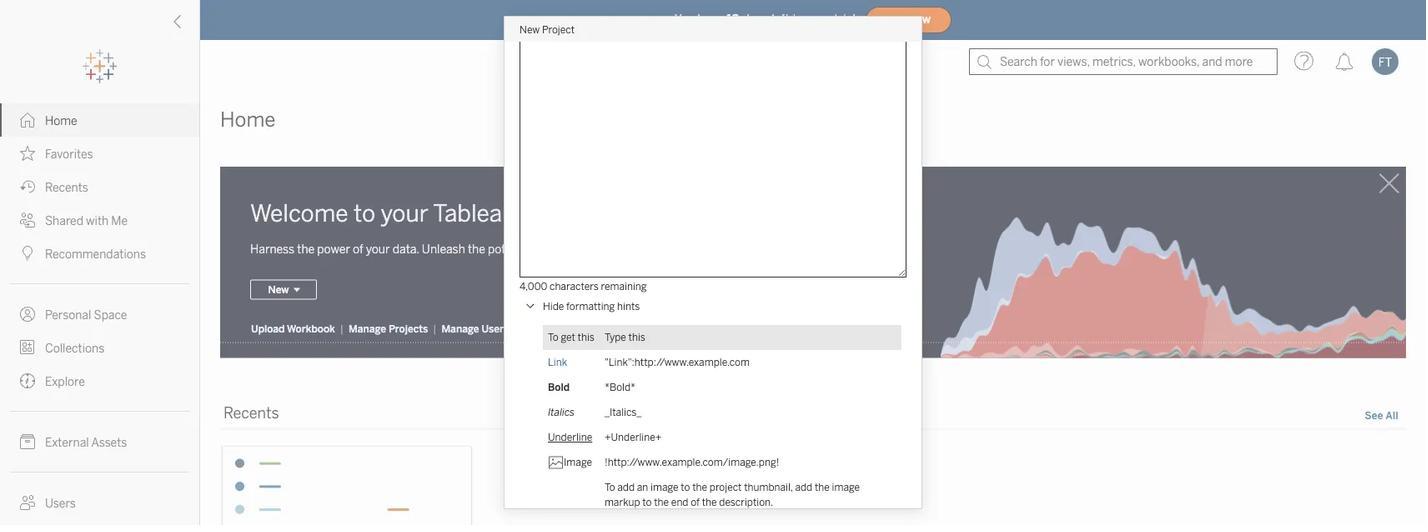 Task type: vqa. For each thing, say whether or not it's contained in the screenshot.
Jobs
no



Task type: locate. For each thing, give the bounding box(es) containing it.
| right manage users 'link'
[[514, 323, 517, 335]]

new inside dialog
[[520, 23, 540, 35]]

builder
[[777, 323, 812, 335]]

the
[[297, 242, 315, 256], [468, 242, 485, 256], [693, 482, 708, 494], [815, 482, 830, 494], [654, 497, 669, 509], [702, 497, 717, 509]]

home
[[220, 108, 276, 132], [45, 114, 77, 128]]

1 horizontal spatial add
[[795, 482, 813, 494]]

new up upload
[[268, 284, 289, 296]]

image
[[651, 482, 679, 494], [832, 482, 860, 494]]

4,000
[[520, 280, 548, 292]]

0 vertical spatial recents
[[45, 181, 88, 194]]

image up end on the bottom left of page
[[651, 482, 679, 494]]

0 horizontal spatial users
[[45, 497, 76, 511]]

1 horizontal spatial to
[[643, 497, 652, 509]]

your
[[806, 12, 831, 26], [381, 199, 429, 227], [366, 242, 390, 256], [551, 242, 575, 256]]

shared with me
[[45, 214, 128, 228]]

1 download from the left
[[522, 323, 570, 335]]

0 vertical spatial to
[[548, 332, 559, 344]]

recents
[[45, 181, 88, 194], [224, 405, 279, 423]]

4 | from the left
[[656, 323, 659, 335]]

1 horizontal spatial manage
[[442, 323, 479, 335]]

welcome to your tableau site
[[250, 199, 560, 227]]

get
[[561, 332, 576, 344]]

italics
[[548, 407, 575, 419]]

hide formatting hints button
[[521, 297, 643, 317]]

1 vertical spatial new
[[268, 284, 289, 296]]

all
[[1386, 410, 1399, 422]]

new inside popup button
[[268, 284, 289, 296]]

new for new project
[[520, 23, 540, 35]]

in
[[793, 12, 803, 26]]

site
[[521, 199, 560, 227]]

of right potential
[[538, 242, 548, 256]]

download
[[522, 323, 570, 335], [664, 323, 711, 335]]

tableau
[[433, 199, 516, 227], [572, 323, 609, 335], [713, 323, 750, 335]]

None text field
[[520, 26, 907, 278]]

users inside main navigation. press the up and down arrow keys to access links. element
[[45, 497, 76, 511]]

none text field inside the new project dialog
[[520, 26, 907, 278]]

1 horizontal spatial download
[[664, 323, 711, 335]]

1 horizontal spatial tableau
[[572, 323, 609, 335]]

users
[[482, 323, 509, 335], [45, 497, 76, 511]]

of right end on the bottom left of page
[[691, 497, 700, 509]]

harness the power of your data. unleash the potential of your people.
[[250, 242, 617, 256]]

1 horizontal spatial this
[[629, 332, 646, 344]]

1 horizontal spatial to
[[605, 482, 615, 494]]

tableau left prep
[[713, 323, 750, 335]]

1 horizontal spatial new
[[520, 23, 540, 35]]

image right thumbnail,
[[832, 482, 860, 494]]

characters
[[550, 280, 599, 292]]

1 horizontal spatial home
[[220, 108, 276, 132]]

| right projects
[[433, 323, 437, 335]]

2 horizontal spatial tableau
[[713, 323, 750, 335]]

upload workbook | manage projects | manage users | download tableau desktop | download tableau prep builder
[[251, 323, 812, 335]]

space
[[94, 308, 127, 322]]

collections link
[[0, 331, 199, 365]]

potential
[[488, 242, 535, 256]]

buy
[[887, 15, 906, 25]]

assets
[[91, 436, 127, 450]]

manage
[[349, 323, 386, 335], [442, 323, 479, 335]]

to right welcome
[[354, 199, 376, 227]]

new
[[520, 23, 540, 35], [268, 284, 289, 296]]

new left project
[[520, 23, 540, 35]]

this right 'type'
[[629, 332, 646, 344]]

1 vertical spatial to
[[605, 482, 615, 494]]

2 | from the left
[[433, 323, 437, 335]]

1 horizontal spatial users
[[482, 323, 509, 335]]

to up end on the bottom left of page
[[681, 482, 690, 494]]

download up "link":http://www.example.com
[[664, 323, 711, 335]]

0 horizontal spatial add
[[618, 482, 635, 494]]

manage right projects
[[442, 323, 479, 335]]

2 horizontal spatial of
[[691, 497, 700, 509]]

hide
[[543, 301, 564, 313]]

tableau down formatting
[[572, 323, 609, 335]]

0 horizontal spatial recents
[[45, 181, 88, 194]]

an
[[637, 482, 649, 494]]

2 manage from the left
[[442, 323, 479, 335]]

to
[[548, 332, 559, 344], [605, 482, 615, 494]]

add up markup
[[618, 482, 635, 494]]

0 horizontal spatial download
[[522, 323, 570, 335]]

0 vertical spatial to
[[354, 199, 376, 227]]

of
[[353, 242, 363, 256], [538, 242, 548, 256], [691, 497, 700, 509]]

to down the an
[[643, 497, 652, 509]]

to up markup
[[605, 482, 615, 494]]

1 vertical spatial users
[[45, 497, 76, 511]]

harness
[[250, 242, 295, 256]]

to inside to add an image to the project thumbnail, add the image markup to the end of the description.
[[605, 482, 615, 494]]

0 vertical spatial new
[[520, 23, 540, 35]]

0 horizontal spatial manage
[[349, 323, 386, 335]]

manage projects link
[[348, 322, 429, 336]]

| right workbook
[[340, 323, 344, 335]]

home inside home link
[[45, 114, 77, 128]]

0 horizontal spatial image
[[651, 482, 679, 494]]

add
[[618, 482, 635, 494], [795, 482, 813, 494]]

now
[[909, 15, 931, 25]]

shared with me link
[[0, 204, 199, 237]]

1 image from the left
[[651, 482, 679, 494]]

of right power
[[353, 242, 363, 256]]

formatting
[[567, 301, 615, 313]]

|
[[340, 323, 344, 335], [433, 323, 437, 335], [514, 323, 517, 335], [656, 323, 659, 335]]

your left people.
[[551, 242, 575, 256]]

0 horizontal spatial home
[[45, 114, 77, 128]]

download down hide at the bottom
[[522, 323, 570, 335]]

| right desktop
[[656, 323, 659, 335]]

tableau up unleash
[[433, 199, 516, 227]]

add right thumbnail,
[[795, 482, 813, 494]]

*bold*
[[605, 382, 636, 394]]

0 horizontal spatial new
[[268, 284, 289, 296]]

1 horizontal spatial recents
[[224, 405, 279, 423]]

manage left projects
[[349, 323, 386, 335]]

to get this
[[548, 332, 595, 344]]

13
[[727, 12, 740, 26]]

0 horizontal spatial this
[[578, 332, 595, 344]]

2 horizontal spatial to
[[681, 482, 690, 494]]

this
[[578, 332, 595, 344], [629, 332, 646, 344]]

desktop
[[611, 323, 651, 335]]

workbook
[[287, 323, 335, 335]]

the down project
[[702, 497, 717, 509]]

you
[[675, 12, 695, 26]]

to left the get
[[548, 332, 559, 344]]

1 horizontal spatial image
[[832, 482, 860, 494]]

0 horizontal spatial to
[[548, 332, 559, 344]]

project
[[542, 23, 575, 35]]

upload
[[251, 323, 285, 335]]

have
[[698, 12, 724, 26]]

this right the get
[[578, 332, 595, 344]]

to
[[354, 199, 376, 227], [681, 482, 690, 494], [643, 497, 652, 509]]

navigation panel element
[[0, 50, 199, 526]]

your left data.
[[366, 242, 390, 256]]



Task type: describe. For each thing, give the bounding box(es) containing it.
data.
[[393, 242, 419, 256]]

link
[[548, 357, 567, 369]]

prep
[[753, 323, 775, 335]]

to add an image to the project thumbnail, add the image markup to the end of the description.
[[605, 482, 860, 509]]

2 this from the left
[[629, 332, 646, 344]]

thumbnail,
[[744, 482, 793, 494]]

download tableau prep builder link
[[663, 322, 813, 336]]

main navigation. press the up and down arrow keys to access links. element
[[0, 103, 199, 526]]

2 add from the left
[[795, 482, 813, 494]]

personal space
[[45, 308, 127, 322]]

bold
[[548, 382, 570, 394]]

1 horizontal spatial of
[[538, 242, 548, 256]]

shared
[[45, 214, 83, 228]]

see all
[[1365, 410, 1399, 422]]

the left power
[[297, 242, 315, 256]]

2 image from the left
[[832, 482, 860, 494]]

the right thumbnail,
[[815, 482, 830, 494]]

_italics_
[[605, 407, 642, 419]]

end
[[672, 497, 689, 509]]

welcome
[[250, 199, 348, 227]]

with
[[86, 214, 109, 228]]

of inside to add an image to the project thumbnail, add the image markup to the end of the description.
[[691, 497, 700, 509]]

0 vertical spatial users
[[482, 323, 509, 335]]

your up data.
[[381, 199, 429, 227]]

0 horizontal spatial to
[[354, 199, 376, 227]]

new button
[[250, 280, 317, 300]]

external assets
[[45, 436, 127, 450]]

hints
[[617, 301, 640, 313]]

link link
[[548, 357, 567, 369]]

hide formatting hints
[[543, 301, 640, 313]]

1 this from the left
[[578, 332, 595, 344]]

power
[[317, 242, 350, 256]]

the left project
[[693, 482, 708, 494]]

see
[[1365, 410, 1384, 422]]

type
[[605, 332, 627, 344]]

favorites link
[[0, 137, 199, 170]]

recommendations link
[[0, 237, 199, 270]]

3 | from the left
[[514, 323, 517, 335]]

2 download from the left
[[664, 323, 711, 335]]

explore link
[[0, 365, 199, 398]]

home link
[[0, 103, 199, 137]]

personal
[[45, 308, 91, 322]]

remaining
[[601, 280, 647, 292]]

download tableau desktop link
[[522, 322, 652, 336]]

recommendations
[[45, 247, 146, 261]]

me
[[111, 214, 128, 228]]

project
[[710, 482, 742, 494]]

external assets link
[[0, 426, 199, 459]]

your right in
[[806, 12, 831, 26]]

projects
[[389, 323, 428, 335]]

favorites
[[45, 147, 93, 161]]

1 vertical spatial recents
[[224, 405, 279, 423]]

users link
[[0, 486, 199, 520]]

people.
[[578, 242, 617, 256]]

new for new
[[268, 284, 289, 296]]

0 horizontal spatial of
[[353, 242, 363, 256]]

recents inside main navigation. press the up and down arrow keys to access links. element
[[45, 181, 88, 194]]

new project dialog
[[505, 0, 922, 524]]

!http://www.example.com/image.png!
[[605, 457, 780, 469]]

0 horizontal spatial tableau
[[433, 199, 516, 227]]

the left end on the bottom left of page
[[654, 497, 669, 509]]

to for to add an image to the project thumbnail, add the image markup to the end of the description.
[[605, 482, 615, 494]]

1 | from the left
[[340, 323, 344, 335]]

collections
[[45, 342, 105, 355]]

buy now button
[[866, 7, 952, 33]]

1 vertical spatial to
[[681, 482, 690, 494]]

manage users link
[[441, 322, 510, 336]]

unleash
[[422, 242, 465, 256]]

trial.
[[834, 12, 859, 26]]

underline
[[548, 432, 593, 444]]

days
[[743, 12, 769, 26]]

recents link
[[0, 170, 199, 204]]

1 add from the left
[[618, 482, 635, 494]]

left
[[772, 12, 790, 26]]

2 vertical spatial to
[[643, 497, 652, 509]]

see all link
[[1365, 407, 1400, 425]]

image
[[564, 457, 592, 469]]

personal space link
[[0, 298, 199, 331]]

new project
[[520, 23, 575, 35]]

1 manage from the left
[[349, 323, 386, 335]]

you have 13 days left in your trial.
[[675, 12, 859, 26]]

buy now
[[887, 15, 931, 25]]

explore
[[45, 375, 85, 389]]

4,000 characters remaining
[[520, 280, 647, 292]]

to for to get this
[[548, 332, 559, 344]]

description.
[[719, 497, 774, 509]]

upload workbook button
[[250, 322, 336, 336]]

the right unleash
[[468, 242, 485, 256]]

"link":http://www.example.com
[[605, 357, 750, 369]]

markup
[[605, 497, 640, 509]]

external
[[45, 436, 89, 450]]

+underline+
[[605, 432, 662, 444]]

type this
[[605, 332, 646, 344]]



